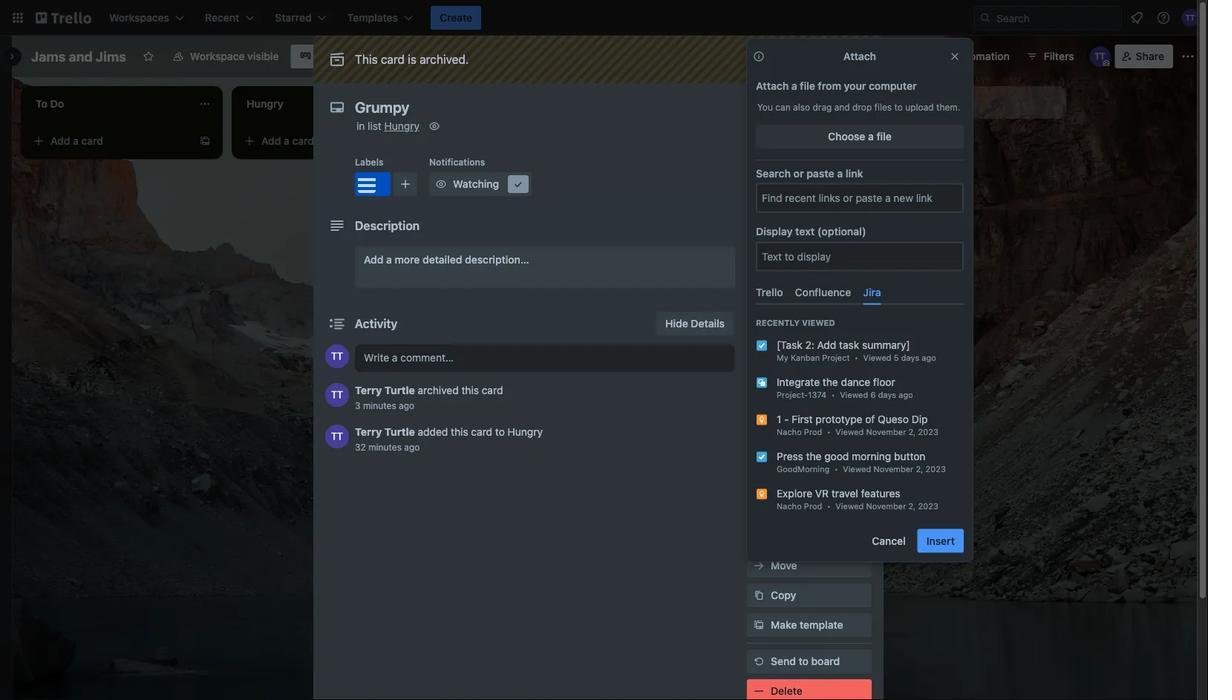 Task type: vqa. For each thing, say whether or not it's contained in the screenshot.


Task type: locate. For each thing, give the bounding box(es) containing it.
0 vertical spatial and
[[69, 48, 93, 64]]

file
[[800, 80, 815, 92], [877, 130, 892, 143]]

1 horizontal spatial button
[[894, 450, 926, 462]]

to inside terry turtle added this card to hungry 32 minutes ago
[[495, 426, 505, 438]]

terry for added this card to hungry
[[355, 426, 382, 438]]

2:
[[805, 339, 815, 351]]

0 vertical spatial days
[[901, 353, 920, 362]]

create from template… image
[[410, 135, 422, 147], [832, 135, 844, 147]]

0 vertical spatial automation
[[953, 50, 1010, 62]]

jims
[[96, 48, 126, 64]]

0 vertical spatial attach
[[844, 50, 876, 62]]

attachment
[[771, 291, 828, 303]]

list item image
[[756, 340, 768, 352], [756, 377, 768, 389], [756, 488, 768, 500]]

1 horizontal spatial hungry
[[508, 426, 543, 438]]

0 horizontal spatial labels
[[355, 157, 384, 167]]

days
[[901, 353, 920, 362], [878, 390, 896, 400]]

1 - first prototype of queso dip option
[[744, 406, 976, 443]]

the up 1374
[[823, 376, 838, 388]]

1 vertical spatial 2,
[[916, 464, 923, 474]]

terry inside terry turtle archived this card 3 minutes ago
[[355, 384, 382, 397]]

1 create from template… image from the left
[[410, 135, 422, 147]]

• down good
[[834, 464, 838, 474]]

1 turtle from the top
[[385, 384, 415, 397]]

november for features
[[866, 501, 906, 511]]

2, for press the good morning button
[[916, 464, 923, 474]]

0 vertical spatial nacho
[[777, 427, 802, 437]]

minutes inside terry turtle added this card to hungry 32 minutes ago
[[368, 442, 402, 452]]

1 vertical spatial sm image
[[752, 201, 766, 215]]

• down task
[[855, 353, 859, 362]]

1 horizontal spatial create from template… image
[[832, 135, 844, 147]]

november inside 1 - first prototype of queso dip nacho prod • viewed november 2, 2023
[[866, 427, 906, 437]]

power-ups inside button
[[866, 50, 921, 62]]

terry for archived this card
[[355, 384, 382, 397]]

board
[[811, 655, 840, 668]]

1 vertical spatial the
[[806, 450, 822, 462]]

sm image down add to card in the top of the page
[[752, 171, 766, 186]]

the for integrate
[[823, 376, 838, 388]]

• for dance
[[831, 390, 835, 400]]

list item image left "integrate"
[[756, 377, 768, 389]]

prod inside "explore vr travel features nacho prod • viewed november 2, 2023"
[[804, 501, 822, 511]]

minutes right the 3
[[363, 400, 396, 411]]

list item image
[[756, 414, 768, 426], [756, 451, 768, 463]]

0 horizontal spatial and
[[69, 48, 93, 64]]

2 list item image from the top
[[756, 451, 768, 463]]

integrate the dance floor option
[[744, 369, 976, 406]]

1 horizontal spatial power-
[[793, 410, 828, 422]]

1 vertical spatial list item image
[[756, 451, 768, 463]]

0 horizontal spatial days
[[878, 390, 896, 400]]

days right 5
[[901, 353, 920, 362]]

list item image inside the explore vr travel features option
[[756, 488, 768, 500]]

the up goodmorning
[[806, 450, 822, 462]]

list item image for [task
[[756, 340, 768, 352]]

list item image left explore at the bottom of the page
[[756, 488, 768, 500]]

sm image inside checklist link
[[752, 230, 766, 245]]

2 horizontal spatial power-
[[866, 50, 901, 62]]

list item image left the 1
[[756, 414, 768, 426]]

button right morning
[[894, 450, 926, 462]]

0 horizontal spatial button
[[793, 500, 826, 512]]

hide details link
[[657, 312, 734, 336]]

1 vertical spatial button
[[793, 500, 826, 512]]

jams
[[31, 48, 66, 64]]

this for added
[[451, 426, 468, 438]]

add
[[891, 96, 911, 108], [51, 135, 70, 147], [261, 135, 281, 147], [747, 151, 765, 161], [364, 254, 384, 266], [817, 339, 836, 351], [771, 410, 791, 422], [771, 500, 791, 512]]

1 vertical spatial this
[[451, 426, 468, 438]]

0 horizontal spatial add a card
[[51, 135, 103, 147]]

1 nacho from the top
[[777, 427, 802, 437]]

2,
[[909, 427, 916, 437], [916, 464, 923, 474], [909, 501, 916, 511]]

• down vr
[[827, 501, 831, 511]]

file for attach
[[800, 80, 815, 92]]

terry inside terry turtle added this card to hungry 32 minutes ago
[[355, 426, 382, 438]]

viewed down the travel
[[836, 501, 864, 511]]

1 vertical spatial terry
[[355, 426, 382, 438]]

2 add a card from the left
[[261, 135, 314, 147]]

2023
[[918, 427, 939, 437], [926, 464, 946, 474], [918, 501, 939, 511]]

1
[[777, 413, 782, 425]]

power-ups
[[866, 50, 921, 62], [747, 388, 795, 399]]

hungry link
[[384, 120, 420, 132]]

1 horizontal spatial ups
[[828, 410, 848, 422]]

sm image up another
[[932, 45, 953, 65]]

terry up 32
[[355, 426, 382, 438]]

sm image inside members link
[[752, 171, 766, 186]]

sm image for checklist
[[752, 230, 766, 245]]

turtle for archived this card
[[385, 384, 415, 397]]

to right send
[[799, 655, 809, 668]]

november for morning
[[874, 464, 914, 474]]

1 terry from the top
[[355, 384, 382, 397]]

turtle inside terry turtle archived this card 3 minutes ago
[[385, 384, 415, 397]]

nacho
[[777, 427, 802, 437], [777, 501, 802, 511]]

integrate
[[777, 376, 820, 388]]

ago right 5
[[922, 353, 936, 362]]

1 vertical spatial automation
[[747, 448, 798, 458]]

1 prod from the top
[[804, 427, 822, 437]]

list right another
[[954, 96, 969, 108]]

this inside terry turtle archived this card 3 minutes ago
[[462, 384, 479, 397]]

0 horizontal spatial hungry
[[384, 120, 420, 132]]

days down floor
[[878, 390, 896, 400]]

add a card button
[[27, 129, 193, 153], [238, 129, 404, 153]]

automation down search image
[[953, 50, 1010, 62]]

• inside 1 - first prototype of queso dip nacho prod • viewed november 2, 2023
[[827, 427, 831, 437]]

november down queso
[[866, 427, 906, 437]]

1 vertical spatial hungry
[[508, 426, 543, 438]]

sm image for send to board
[[752, 654, 766, 669]]

minutes inside terry turtle archived this card 3 minutes ago
[[363, 400, 396, 411]]

add button button
[[747, 495, 872, 518]]

0 vertical spatial file
[[800, 80, 815, 92]]

ago up 32 minutes ago link
[[399, 400, 414, 411]]

ago inside terry turtle archived this card 3 minutes ago
[[399, 400, 414, 411]]

power-
[[866, 50, 901, 62], [747, 388, 778, 399], [793, 410, 828, 422]]

1 horizontal spatial power-ups
[[866, 50, 921, 62]]

1 vertical spatial attach
[[756, 80, 789, 92]]

0 vertical spatial power-
[[866, 50, 901, 62]]

from
[[818, 80, 841, 92]]

open information menu image
[[1156, 10, 1171, 25]]

november down morning
[[874, 464, 914, 474]]

sm image inside copy "link"
[[752, 588, 766, 603]]

1 vertical spatial november
[[874, 464, 914, 474]]

power- up computer
[[866, 50, 901, 62]]

workspace visible
[[190, 50, 279, 62]]

make
[[771, 619, 797, 631]]

1 horizontal spatial days
[[901, 353, 920, 362]]

send
[[771, 655, 796, 668]]

add power-ups link
[[747, 404, 872, 428]]

1 horizontal spatial add a card
[[261, 135, 314, 147]]

prod down vr
[[804, 501, 822, 511]]

0 horizontal spatial power-
[[747, 388, 778, 399]]

0 horizontal spatial list
[[368, 120, 382, 132]]

2 list item image from the top
[[756, 377, 768, 389]]

• inside "explore vr travel features nacho prod • viewed november 2, 2023"
[[827, 501, 831, 511]]

the inside press the good morning button goodmorning • viewed november 2, 2023
[[806, 450, 822, 462]]

minutes right 32
[[368, 442, 402, 452]]

list item image left [task
[[756, 340, 768, 352]]

jira
[[863, 286, 881, 298]]

3 list item image from the top
[[756, 488, 768, 500]]

press the good morning button option
[[744, 443, 976, 480]]

None text field
[[348, 94, 838, 120]]

button
[[894, 450, 926, 462], [793, 500, 826, 512]]

0 vertical spatial button
[[894, 450, 926, 462]]

sm image left "copy"
[[752, 588, 766, 603]]

ago
[[922, 353, 936, 362], [899, 390, 913, 400], [399, 400, 414, 411], [404, 442, 420, 452]]

confluence
[[795, 286, 851, 298]]

ups
[[901, 50, 921, 62], [778, 388, 795, 399], [828, 410, 848, 422]]

0 vertical spatial 2023
[[918, 427, 939, 437]]

list item image inside integrate the dance floor option
[[756, 377, 768, 389]]

2, inside "explore vr travel features nacho prod • viewed november 2, 2023"
[[909, 501, 916, 511]]

• inside the integrate the dance floor project-1374 • viewed 6 days ago
[[831, 390, 835, 400]]

insert
[[927, 535, 955, 547]]

labels up color: blue, title: none image
[[355, 157, 384, 167]]

sm image down notifications
[[434, 177, 449, 192]]

viewed down summary]
[[863, 353, 892, 362]]

close popover image
[[949, 51, 961, 62]]

computer
[[869, 80, 917, 92]]

sm image inside automation button
[[932, 45, 953, 65]]

0 horizontal spatial add a card button
[[27, 129, 193, 153]]

visible
[[247, 50, 279, 62]]

turtle up 3 minutes ago link
[[385, 384, 415, 397]]

share button
[[1115, 45, 1173, 68]]

terry turtle (terryturtle) image
[[1182, 9, 1199, 27], [1090, 46, 1111, 67], [325, 345, 349, 368], [325, 425, 349, 449]]

2 turtle from the top
[[385, 426, 415, 438]]

the for press
[[806, 450, 822, 462]]

sm image inside labels link
[[752, 201, 766, 215]]

sm image inside 'delete' link
[[752, 684, 766, 699]]

0 vertical spatial sm image
[[932, 45, 953, 65]]

1 horizontal spatial the
[[823, 376, 838, 388]]

add inside "button"
[[891, 96, 911, 108]]

choose a file
[[828, 130, 892, 143]]

add button
[[771, 500, 826, 512]]

list item image inside [task 2: add task summary] option
[[756, 340, 768, 352]]

star or unstar board image
[[143, 51, 154, 62]]

2023 inside press the good morning button goodmorning • viewed november 2, 2023
[[926, 464, 946, 474]]

sm image down actions
[[752, 558, 766, 573]]

sm image right watching
[[511, 177, 526, 192]]

0 vertical spatial 2,
[[909, 427, 916, 437]]

sm image inside move link
[[752, 558, 766, 573]]

1 vertical spatial prod
[[804, 501, 822, 511]]

list item image inside 1 - first prototype of queso dip option
[[756, 414, 768, 426]]

1 - first prototype of queso dip nacho prod • viewed november 2, 2023
[[777, 413, 939, 437]]

• inside press the good morning button goodmorning • viewed november 2, 2023
[[834, 464, 838, 474]]

2023 inside "explore vr travel features nacho prod • viewed november 2, 2023"
[[918, 501, 939, 511]]

press the good morning button goodmorning • viewed november 2, 2023
[[777, 450, 946, 474]]

0 horizontal spatial the
[[806, 450, 822, 462]]

file up also at the right
[[800, 80, 815, 92]]

2 vertical spatial 2023
[[918, 501, 939, 511]]

sm image up display
[[752, 201, 766, 215]]

fields
[[812, 350, 841, 362]]

labels up display
[[771, 202, 803, 214]]

0 vertical spatial turtle
[[385, 384, 415, 397]]

floor
[[873, 376, 895, 388]]

board link
[[291, 45, 354, 68]]

0 vertical spatial terry
[[355, 384, 382, 397]]

labels inside labels link
[[771, 202, 803, 214]]

list
[[954, 96, 969, 108], [368, 120, 382, 132]]

1 vertical spatial nacho
[[777, 501, 802, 511]]

create from template… image down "hungry" link
[[410, 135, 422, 147]]

november
[[866, 427, 906, 437], [874, 464, 914, 474], [866, 501, 906, 511]]

this right archived
[[462, 384, 479, 397]]

turtle inside terry turtle added this card to hungry 32 minutes ago
[[385, 426, 415, 438]]

and left the jims
[[69, 48, 93, 64]]

search or paste a link
[[756, 167, 863, 179]]

1 vertical spatial days
[[878, 390, 896, 400]]

sm image
[[427, 119, 442, 134], [752, 171, 766, 186], [434, 177, 449, 192], [511, 177, 526, 192], [752, 230, 766, 245], [752, 319, 766, 334], [752, 558, 766, 573], [752, 588, 766, 603], [752, 618, 766, 633], [752, 684, 766, 699]]

terry turtle (terryturtle) image
[[325, 383, 349, 407]]

(optional)
[[818, 226, 866, 238]]

32 minutes ago link
[[355, 442, 420, 452]]

sm image left the make
[[752, 618, 766, 633]]

0 horizontal spatial power-ups
[[747, 388, 795, 399]]

morning
[[852, 450, 891, 462]]

tab list
[[750, 280, 970, 305]]

0 vertical spatial list item image
[[756, 414, 768, 426]]

add another list button
[[864, 86, 1066, 119]]

create from template… image up paste
[[832, 135, 844, 147]]

1 horizontal spatial file
[[877, 130, 892, 143]]

ago inside terry turtle added this card to hungry 32 minutes ago
[[404, 442, 420, 452]]

2 nacho from the top
[[777, 501, 802, 511]]

november inside "explore vr travel features nacho prod • viewed november 2, 2023"
[[866, 501, 906, 511]]

and right drag
[[835, 102, 850, 112]]

1 vertical spatial power-
[[747, 388, 778, 399]]

1 horizontal spatial add a card button
[[238, 129, 404, 153]]

0 vertical spatial prod
[[804, 427, 822, 437]]

0 vertical spatial minutes
[[363, 400, 396, 411]]

sm image inside the make template link
[[752, 618, 766, 633]]

search
[[756, 167, 791, 179]]

delete link
[[747, 680, 872, 700]]

0 vertical spatial ups
[[901, 50, 921, 62]]

2 vertical spatial 2,
[[909, 501, 916, 511]]

Search field
[[991, 7, 1121, 29]]

• right 1374
[[831, 390, 835, 400]]

actions
[[747, 538, 780, 549]]

0 horizontal spatial file
[[800, 80, 815, 92]]

sm image left cover
[[752, 319, 766, 334]]

2 vertical spatial list item image
[[756, 488, 768, 500]]

2023 inside 1 - first prototype of queso dip nacho prod • viewed november 2, 2023
[[918, 427, 939, 437]]

display
[[756, 226, 793, 238]]

to right added
[[495, 426, 505, 438]]

1 vertical spatial 2023
[[926, 464, 946, 474]]

1 horizontal spatial automation
[[953, 50, 1010, 62]]

sm image left send
[[752, 654, 766, 669]]

1 horizontal spatial list
[[954, 96, 969, 108]]

1 vertical spatial turtle
[[385, 426, 415, 438]]

1 vertical spatial file
[[877, 130, 892, 143]]

2 vertical spatial sm image
[[752, 654, 766, 669]]

0 horizontal spatial create from template… image
[[410, 135, 422, 147]]

ago down added
[[404, 442, 420, 452]]

a
[[792, 80, 797, 92], [868, 130, 874, 143], [73, 135, 79, 147], [284, 135, 290, 147], [837, 167, 843, 179], [386, 254, 392, 266]]

details
[[691, 317, 725, 330]]

explore vr travel features option
[[744, 480, 976, 517]]

power- down 1374
[[793, 410, 828, 422]]

0 vertical spatial list item image
[[756, 340, 768, 352]]

2 add a card button from the left
[[238, 129, 404, 153]]

november down features
[[866, 501, 906, 511]]

you
[[758, 102, 773, 112]]

2 prod from the top
[[804, 501, 822, 511]]

2 terry from the top
[[355, 426, 382, 438]]

hungry
[[384, 120, 420, 132], [508, 426, 543, 438]]

0 vertical spatial labels
[[355, 157, 384, 167]]

sm image inside cover link
[[752, 319, 766, 334]]

terry up the 3
[[355, 384, 382, 397]]

2 vertical spatial power-
[[793, 410, 828, 422]]

2 horizontal spatial ups
[[901, 50, 921, 62]]

terry turtle (terryturtle) image left 32
[[325, 425, 349, 449]]

customize views image
[[361, 49, 376, 64]]

• inside [task 2: add task summary] my kanban project • viewed 5 days ago
[[855, 353, 859, 362]]

nacho down -
[[777, 427, 802, 437]]

0 horizontal spatial attach
[[756, 80, 789, 92]]

list right in
[[368, 120, 382, 132]]

button down vr
[[793, 500, 826, 512]]

1 vertical spatial and
[[835, 102, 850, 112]]

2, inside 1 - first prototype of queso dip nacho prod • viewed november 2, 2023
[[909, 427, 916, 437]]

to right files
[[895, 102, 903, 112]]

this inside terry turtle added this card to hungry 32 minutes ago
[[451, 426, 468, 438]]

attach up your
[[844, 50, 876, 62]]

sm image for cover
[[752, 319, 766, 334]]

the
[[823, 376, 838, 388], [806, 450, 822, 462]]

0 vertical spatial the
[[823, 376, 838, 388]]

viewed down dance
[[840, 390, 868, 400]]

1 vertical spatial list item image
[[756, 377, 768, 389]]

viewed down morning
[[843, 464, 871, 474]]

0 vertical spatial november
[[866, 427, 906, 437]]

viewed
[[802, 318, 835, 327], [863, 353, 892, 362], [840, 390, 868, 400], [836, 427, 864, 437], [843, 464, 871, 474], [836, 501, 864, 511]]

sm image
[[932, 45, 953, 65], [752, 201, 766, 215], [752, 654, 766, 669]]

automation up mark
[[747, 448, 798, 458]]

terry turtle (terryturtle) image right open information menu icon
[[1182, 9, 1199, 27]]

0 vertical spatial list
[[954, 96, 969, 108]]

1 vertical spatial power-ups
[[747, 388, 795, 399]]

Write a comment text field
[[355, 345, 735, 371]]

labels link
[[747, 196, 872, 220]]

nacho inside 1 - first prototype of queso dip nacho prod • viewed november 2, 2023
[[777, 427, 802, 437]]

this
[[462, 384, 479, 397], [451, 426, 468, 438]]

choose a file element
[[756, 125, 964, 149]]

watching
[[453, 178, 499, 190]]

0 horizontal spatial ups
[[778, 388, 795, 399]]

viewed down prototype
[[836, 427, 864, 437]]

jams and jims
[[31, 48, 126, 64]]

1 vertical spatial minutes
[[368, 442, 402, 452]]

turtle
[[385, 384, 415, 397], [385, 426, 415, 438]]

the inside the integrate the dance floor project-1374 • viewed 6 days ago
[[823, 376, 838, 388]]

5
[[894, 353, 899, 362]]

6
[[871, 390, 876, 400]]

1 horizontal spatial labels
[[771, 202, 803, 214]]

ago up queso
[[899, 390, 913, 400]]

0 horizontal spatial automation
[[747, 448, 798, 458]]

drag
[[813, 102, 832, 112]]

power- up the 1
[[747, 388, 778, 399]]

file down files
[[877, 130, 892, 143]]

turtle up 32 minutes ago link
[[385, 426, 415, 438]]

terry
[[355, 384, 382, 397], [355, 426, 382, 438]]

2023 for press the good morning button
[[926, 464, 946, 474]]

sm image left 'delete'
[[752, 684, 766, 699]]

1 vertical spatial labels
[[771, 202, 803, 214]]

0 vertical spatial hungry
[[384, 120, 420, 132]]

attach a file from your computer
[[756, 80, 917, 92]]

list item image left press
[[756, 451, 768, 463]]

insert button
[[918, 529, 964, 553]]

tab list containing trello
[[750, 280, 970, 305]]

0 vertical spatial this
[[462, 384, 479, 397]]

prod down add power-ups
[[804, 427, 822, 437]]

list item image for press
[[756, 451, 768, 463]]

button inside press the good morning button goodmorning • viewed november 2, 2023
[[894, 450, 926, 462]]

2023 for explore vr travel features
[[918, 501, 939, 511]]

this right added
[[451, 426, 468, 438]]

sm image left checklist
[[752, 230, 766, 245]]

1 list item image from the top
[[756, 340, 768, 352]]

2 vertical spatial november
[[866, 501, 906, 511]]

Search or paste a link field
[[758, 185, 962, 211]]

and inside text field
[[69, 48, 93, 64]]

3 minutes ago link
[[355, 400, 414, 411]]

attach up "you"
[[756, 80, 789, 92]]

power-ups up the 1
[[747, 388, 795, 399]]

power- inside button
[[866, 50, 901, 62]]

prod inside 1 - first prototype of queso dip nacho prod • viewed november 2, 2023
[[804, 427, 822, 437]]

hide
[[666, 317, 688, 330]]

detailed
[[423, 254, 462, 266]]

can
[[776, 102, 791, 112]]

1 add a card button from the left
[[27, 129, 193, 153]]

members link
[[747, 166, 872, 190]]

text
[[795, 226, 815, 238]]

list item image inside press the good morning button option
[[756, 451, 768, 463]]

add inside [task 2: add task summary] my kanban project • viewed 5 days ago
[[817, 339, 836, 351]]

november inside press the good morning button goodmorning • viewed november 2, 2023
[[874, 464, 914, 474]]

0 vertical spatial power-ups
[[866, 50, 921, 62]]

nacho down explore at the bottom of the page
[[777, 501, 802, 511]]

1 horizontal spatial attach
[[844, 50, 876, 62]]

my
[[777, 353, 788, 362]]

sm image for copy
[[752, 588, 766, 603]]

• down prototype
[[827, 427, 831, 437]]

workspace visible button
[[163, 45, 288, 68]]

sm image inside send to board link
[[752, 654, 766, 669]]

2, inside press the good morning button goodmorning • viewed november 2, 2023
[[916, 464, 923, 474]]

power-ups up computer
[[866, 50, 921, 62]]

1 list item image from the top
[[756, 414, 768, 426]]



Task type: describe. For each thing, give the bounding box(es) containing it.
drop
[[853, 102, 872, 112]]

good
[[825, 450, 849, 462]]

1374
[[808, 390, 827, 400]]

description
[[355, 219, 420, 233]]

card inside terry turtle archived this card 3 minutes ago
[[482, 384, 503, 397]]

choose
[[828, 130, 866, 143]]

sm image for automation
[[932, 45, 953, 65]]

0 notifications image
[[1128, 9, 1146, 27]]

sm image for delete
[[752, 684, 766, 699]]

cancel
[[872, 535, 906, 547]]

as
[[798, 470, 810, 483]]

viewed inside press the good morning button goodmorning • viewed november 2, 2023
[[843, 464, 871, 474]]

viewed up 2:
[[802, 318, 835, 327]]

terry turtle (terryturtle) image up terry turtle (terryturtle) icon
[[325, 345, 349, 368]]

list item image for explore
[[756, 488, 768, 500]]

viewed inside 1 - first prototype of queso dip nacho prod • viewed november 2, 2023
[[836, 427, 864, 437]]

custom
[[771, 350, 809, 362]]

also
[[793, 102, 810, 112]]

attach for attach
[[844, 50, 876, 62]]

32
[[355, 442, 366, 452]]

ago inside [task 2: add task summary] my kanban project • viewed 5 days ago
[[922, 353, 936, 362]]

color: blue, title: none image
[[355, 172, 391, 196]]

add power-ups
[[771, 410, 848, 422]]

filters
[[1044, 50, 1074, 62]]

sm image for labels
[[752, 201, 766, 215]]

cancel button
[[863, 529, 915, 553]]

notifications
[[429, 157, 485, 167]]

project
[[822, 353, 850, 362]]

create from template… image
[[199, 135, 211, 147]]

days inside [task 2: add task summary] my kanban project • viewed 5 days ago
[[901, 353, 920, 362]]

add a more detailed description… link
[[355, 247, 735, 288]]

hungry inside terry turtle added this card to hungry 32 minutes ago
[[508, 426, 543, 438]]

• for good
[[834, 464, 838, 474]]

more info image
[[753, 51, 765, 62]]

description…
[[465, 254, 529, 266]]

file for choose
[[877, 130, 892, 143]]

cover link
[[747, 315, 872, 339]]

terry turtle added this card to hungry 32 minutes ago
[[355, 426, 543, 452]]

recently viewed
[[756, 318, 835, 327]]

list inside "button"
[[954, 96, 969, 108]]

custom fields
[[771, 350, 841, 362]]

viewed inside the integrate the dance floor project-1374 • viewed 6 days ago
[[840, 390, 868, 400]]

automation inside button
[[953, 50, 1010, 62]]

integrate the dance floor project-1374 • viewed 6 days ago
[[777, 376, 913, 400]]

Display text (optional) field
[[758, 243, 962, 270]]

dates button
[[747, 255, 872, 279]]

sm image right "hungry" link
[[427, 119, 442, 134]]

ago inside the integrate the dance floor project-1374 • viewed 6 days ago
[[899, 390, 913, 400]]

or
[[794, 167, 804, 179]]

1 horizontal spatial and
[[835, 102, 850, 112]]

summary]
[[862, 339, 910, 351]]

create button
[[431, 6, 481, 30]]

create
[[440, 12, 472, 24]]

attach for attach a file from your computer
[[756, 80, 789, 92]]

this
[[355, 52, 378, 66]]

in
[[356, 120, 365, 132]]

add to card
[[747, 151, 798, 161]]

turtle for added this card to hungry
[[385, 426, 415, 438]]

archived.
[[420, 52, 469, 66]]

viewed inside [task 2: add task summary] my kanban project • viewed 5 days ago
[[863, 353, 892, 362]]

card inside terry turtle added this card to hungry 32 minutes ago
[[471, 426, 492, 438]]

viewed inside "explore vr travel features nacho prod • viewed november 2, 2023"
[[836, 501, 864, 511]]

add inside button
[[771, 500, 791, 512]]

prototype
[[816, 413, 863, 425]]

sm image for make template
[[752, 618, 766, 633]]

primary element
[[0, 0, 1208, 36]]

move link
[[747, 554, 872, 578]]

cover
[[771, 320, 800, 333]]

[task 2: add task summary] my kanban project • viewed 5 days ago
[[777, 339, 936, 362]]

attachment button
[[747, 285, 872, 309]]

recently viewed list box
[[744, 332, 976, 517]]

switch to… image
[[10, 10, 25, 25]]

move
[[771, 560, 797, 572]]

watching button
[[429, 172, 532, 196]]

recently
[[756, 318, 800, 327]]

features
[[861, 487, 901, 499]]

upload
[[905, 102, 934, 112]]

2 vertical spatial ups
[[828, 410, 848, 422]]

[task 2: add task summary] option
[[744, 332, 976, 369]]

activity
[[355, 317, 398, 331]]

goodmorning
[[777, 464, 830, 474]]

mark as good idea
[[771, 470, 862, 483]]

nacho inside "explore vr travel features nacho prod • viewed november 2, 2023"
[[777, 501, 802, 511]]

1 vertical spatial list
[[368, 120, 382, 132]]

display text (optional)
[[756, 226, 866, 238]]

send to board link
[[747, 650, 872, 674]]

1 add a card from the left
[[51, 135, 103, 147]]

1 vertical spatial ups
[[778, 388, 795, 399]]

delete
[[771, 685, 803, 697]]

more
[[395, 254, 420, 266]]

dip
[[912, 413, 928, 425]]

sm image for move
[[752, 558, 766, 573]]

first
[[792, 413, 813, 425]]

your
[[844, 80, 866, 92]]

them.
[[937, 102, 960, 112]]

workspace
[[190, 50, 245, 62]]

add a more detailed description…
[[364, 254, 529, 266]]

• for travel
[[827, 501, 831, 511]]

Board name text field
[[24, 45, 134, 68]]

list item image for 1
[[756, 414, 768, 426]]

ups inside button
[[901, 50, 921, 62]]

filters button
[[1022, 45, 1079, 68]]

search image
[[980, 12, 991, 24]]

-
[[784, 413, 789, 425]]

vr
[[815, 487, 829, 499]]

trello
[[756, 286, 783, 298]]

button inside add button button
[[793, 500, 826, 512]]

another
[[914, 96, 952, 108]]

sm image for members
[[752, 171, 766, 186]]

link
[[846, 167, 863, 179]]

hide details
[[666, 317, 725, 330]]

make template
[[771, 619, 843, 631]]

dates
[[771, 261, 799, 273]]

this for archived
[[462, 384, 479, 397]]

show menu image
[[1181, 49, 1196, 64]]

explore
[[777, 487, 813, 499]]

list item image for integrate
[[756, 377, 768, 389]]

you can also drag and drop files to upload them.
[[758, 102, 960, 112]]

mark as good idea button
[[747, 465, 872, 489]]

idea
[[841, 470, 862, 483]]

project-
[[777, 390, 808, 400]]

2, for explore vr travel features
[[909, 501, 916, 511]]

checklist link
[[747, 226, 872, 250]]

days inside the integrate the dance floor project-1374 • viewed 6 days ago
[[878, 390, 896, 400]]

custom fields button
[[747, 349, 872, 364]]

terry turtle (terryturtle) image right filters on the top right
[[1090, 46, 1111, 67]]

sm image for watching
[[434, 177, 449, 192]]

2 create from template… image from the left
[[832, 135, 844, 147]]

mark
[[771, 470, 796, 483]]

board
[[316, 50, 345, 62]]

to up search
[[767, 151, 776, 161]]

power-ups button
[[836, 45, 929, 68]]

3
[[355, 400, 361, 411]]



